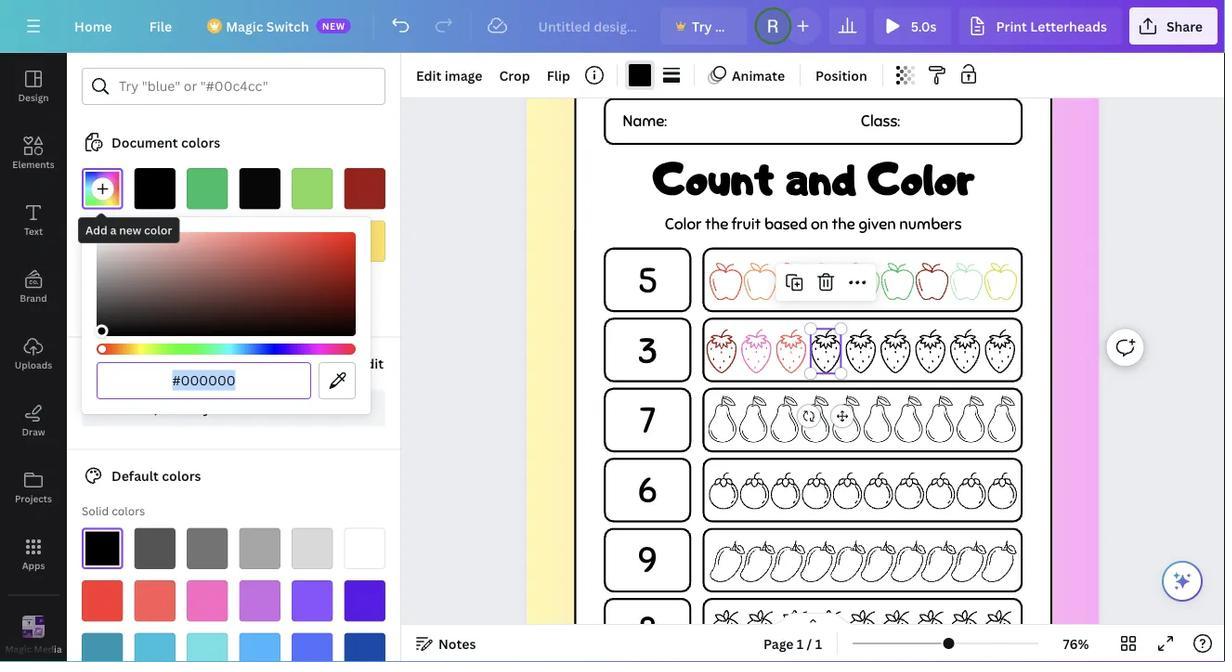 Task type: describe. For each thing, give the bounding box(es) containing it.
flip
[[547, 66, 571, 84]]

#a6ebbe image
[[82, 221, 123, 262]]

white #ffffff image
[[344, 528, 386, 570]]

numbers
[[900, 214, 962, 234]]

apps
[[22, 560, 45, 572]]

notes
[[439, 635, 476, 653]]

#a21111 image
[[344, 168, 386, 210]]

colors inside button
[[276, 400, 315, 417]]

your
[[203, 400, 232, 417]]

brand for brand kit
[[112, 355, 150, 373]]

animate button
[[703, 60, 793, 90]]

brand for brand
[[20, 292, 47, 304]]

aqua blue #0cc0df image
[[134, 633, 176, 663]]

new
[[119, 223, 141, 238]]

dark gray #545454 image
[[134, 528, 176, 570]]

colors for solid colors
[[112, 504, 145, 519]]

#00bf63 image
[[187, 168, 228, 210]]

count
[[653, 150, 775, 206]]

print
[[997, 17, 1028, 35]]

page
[[764, 635, 794, 653]]

0 horizontal spatial #000000 image
[[134, 168, 176, 210]]

elements
[[12, 158, 55, 171]]

print letterheads button
[[960, 7, 1123, 45]]

add your brand colors button
[[82, 390, 386, 427]]

canva assistant image
[[1172, 571, 1194, 593]]

gray #a6a6a6 image
[[239, 528, 281, 570]]

default colors
[[112, 467, 201, 485]]

color
[[144, 223, 172, 238]]

#ff914d image
[[292, 221, 333, 262]]

royal blue #5271ff image
[[292, 633, 333, 663]]

brand kit
[[112, 355, 170, 373]]

edit image button
[[409, 60, 490, 90]]

projects
[[15, 493, 52, 505]]

edit button
[[357, 345, 386, 382]]

royal blue #5271ff image
[[292, 633, 333, 663]]

count and color
[[653, 150, 975, 206]]

5
[[638, 259, 658, 303]]

edit for edit
[[358, 355, 384, 373]]

on
[[811, 214, 829, 234]]

Hex color code text field
[[109, 363, 299, 399]]

aqua blue #0cc0df image
[[134, 633, 176, 663]]

share button
[[1130, 7, 1218, 45]]

#ffde59 image
[[344, 221, 386, 262]]

share
[[1167, 17, 1204, 35]]

76%
[[1064, 635, 1090, 653]]

edit for edit image
[[416, 66, 442, 84]]

dark turquoise #0097b2 image
[[82, 633, 123, 663]]

and
[[786, 150, 857, 206]]

magic for magic switch
[[226, 17, 263, 35]]

a
[[110, 223, 117, 238]]

7
[[640, 399, 656, 443]]

colors for default colors
[[162, 467, 201, 485]]

pink #ff66c4 image
[[187, 581, 228, 622]]

based
[[765, 214, 808, 234]]

magic for magic media
[[5, 643, 32, 656]]

add a new color image
[[82, 168, 123, 210]]

8
[[638, 609, 658, 653]]

text
[[24, 225, 43, 237]]

edit image
[[416, 66, 483, 84]]

canva
[[716, 17, 755, 35]]

design button
[[0, 53, 67, 120]]

5.0s button
[[874, 7, 952, 45]]

kit
[[153, 355, 170, 373]]

#a6ebbe image
[[82, 221, 123, 262]]

position
[[816, 66, 868, 84]]

#ffde59 image
[[344, 221, 386, 262]]

crop
[[499, 66, 530, 84]]

uploads
[[15, 359, 52, 371]]

Try "blue" or "#00c4cc" search field
[[119, 69, 374, 104]]

given
[[859, 214, 896, 234]]

print letterheads
[[997, 17, 1108, 35]]

animate
[[732, 66, 785, 84]]

#dfdd33 image
[[134, 221, 176, 262]]

magic media
[[5, 643, 62, 656]]

light blue #38b6ff image
[[239, 633, 281, 663]]

1 1 from the left
[[797, 635, 804, 653]]

crop button
[[492, 60, 538, 90]]



Task type: vqa. For each thing, say whether or not it's contained in the screenshot.
CANVA ASSISTANT icon
yes



Task type: locate. For each thing, give the bounding box(es) containing it.
default
[[112, 467, 159, 485]]

edit inside dropdown button
[[416, 66, 442, 84]]

pink #ff66c4 image
[[187, 581, 228, 622]]

#ff914d image
[[292, 221, 333, 262]]

color the fruit based on the given numbers
[[665, 214, 962, 234]]

1 vertical spatial #000000 image
[[134, 168, 176, 210]]

magic inside button
[[5, 643, 32, 656]]

edit inside 'button'
[[358, 355, 384, 373]]

add
[[86, 223, 108, 238], [174, 400, 200, 417]]

edit
[[416, 66, 442, 84], [358, 355, 384, 373]]

try
[[692, 17, 713, 35]]

1 horizontal spatial brand
[[112, 355, 150, 373]]

1 horizontal spatial edit
[[416, 66, 442, 84]]

colors right solid
[[112, 504, 145, 519]]

76% button
[[1047, 629, 1107, 659]]

1 vertical spatial edit
[[358, 355, 384, 373]]

#000000 image
[[629, 64, 651, 86], [134, 168, 176, 210]]

1 vertical spatial color
[[665, 214, 702, 234]]

pro
[[758, 17, 780, 35]]

side panel tab list
[[0, 53, 67, 663]]

1
[[797, 635, 804, 653], [816, 635, 823, 653]]

Design title text field
[[524, 7, 653, 45]]

coral red #ff5757 image
[[134, 581, 176, 622], [134, 581, 176, 622]]

text button
[[0, 187, 67, 254]]

magic left media
[[5, 643, 32, 656]]

solid colors
[[82, 504, 145, 519]]

image
[[445, 66, 483, 84]]

light gray #d9d9d9 image
[[292, 528, 333, 570]]

main menu bar
[[0, 0, 1226, 53]]

#ff5757 image
[[239, 221, 281, 262], [239, 221, 281, 262]]

brand
[[20, 292, 47, 304], [112, 355, 150, 373]]

document
[[112, 133, 178, 151]]

magenta #cb6ce6 image
[[239, 581, 281, 622]]

magic media button
[[0, 603, 67, 663]]

gray #a6a6a6 image
[[239, 528, 281, 570]]

light blue #38b6ff image
[[239, 633, 281, 663]]

notes button
[[409, 629, 484, 659]]

1 right /
[[816, 635, 823, 653]]

home
[[74, 17, 112, 35]]

0 vertical spatial #000000 image
[[629, 64, 651, 86]]

color
[[868, 150, 975, 206], [665, 214, 702, 234]]

position button
[[809, 60, 875, 90]]

show pages image
[[769, 612, 858, 627]]

1 horizontal spatial add
[[174, 400, 200, 417]]

0 horizontal spatial magic
[[5, 643, 32, 656]]

0 horizontal spatial add
[[86, 223, 108, 238]]

1 horizontal spatial color
[[868, 150, 975, 206]]

fruit
[[732, 214, 761, 234]]

draw button
[[0, 388, 67, 454]]

1 horizontal spatial #000000 image
[[629, 64, 651, 86]]

gray #737373 image
[[187, 528, 228, 570], [187, 528, 228, 570]]

dark turquoise #0097b2 image
[[82, 633, 123, 663]]

design
[[18, 91, 49, 104]]

colors right default
[[162, 467, 201, 485]]

6
[[638, 469, 658, 513]]

flip button
[[540, 60, 578, 90]]

add inside add your brand colors button
[[174, 400, 200, 417]]

black #000000 image
[[82, 528, 123, 570]]

3
[[638, 329, 658, 373]]

uploads button
[[0, 321, 67, 388]]

1 vertical spatial #000000 image
[[134, 168, 176, 210]]

1 vertical spatial brand
[[112, 355, 150, 373]]

1 horizontal spatial #000000 image
[[629, 64, 651, 86]]

#000000 image up name:
[[629, 64, 651, 86]]

brand
[[235, 400, 273, 417]]

0 horizontal spatial 1
[[797, 635, 804, 653]]

#ffffff image
[[82, 273, 123, 315], [82, 273, 123, 315]]

magic left switch
[[226, 17, 263, 35]]

media
[[34, 643, 62, 656]]

dark gray #545454 image
[[134, 528, 176, 570]]

add for add your brand colors
[[174, 400, 200, 417]]

0 horizontal spatial brand
[[20, 292, 47, 304]]

1 horizontal spatial 1
[[816, 635, 823, 653]]

projects button
[[0, 454, 67, 521]]

new
[[322, 20, 346, 32]]

turquoise blue #5ce1e6 image
[[187, 633, 228, 663], [187, 633, 228, 663]]

magic inside main menu bar
[[226, 17, 263, 35]]

#dfdd33 image
[[134, 221, 176, 262]]

colors for document colors
[[181, 133, 220, 151]]

9
[[638, 539, 658, 583]]

#070707 image
[[239, 168, 281, 210], [239, 168, 281, 210]]

color up "numbers"
[[868, 150, 975, 206]]

1 vertical spatial add
[[174, 400, 200, 417]]

switch
[[267, 17, 309, 35]]

draw
[[22, 426, 45, 438]]

brand up uploads button
[[20, 292, 47, 304]]

1 left /
[[797, 635, 804, 653]]

0 vertical spatial color
[[868, 150, 975, 206]]

#a21111 image
[[344, 168, 386, 210]]

add a new color
[[86, 223, 172, 238]]

#7ed957 image
[[292, 168, 333, 210], [292, 168, 333, 210]]

colors up #00bf63 image
[[181, 133, 220, 151]]

black #000000 image
[[82, 528, 123, 570]]

#000000 image
[[629, 64, 651, 86], [134, 168, 176, 210]]

brand button
[[0, 254, 67, 321]]

#000000 image up color
[[134, 168, 176, 210]]

bright red #ff3131 image
[[82, 581, 123, 622], [82, 581, 123, 622]]

file button
[[135, 7, 187, 45]]

1 horizontal spatial magic
[[226, 17, 263, 35]]

/
[[807, 635, 813, 653]]

the
[[705, 214, 729, 234], [832, 214, 856, 234]]

file
[[149, 17, 172, 35]]

brand inside button
[[20, 292, 47, 304]]

0 horizontal spatial #000000 image
[[134, 168, 176, 210]]

magic switch
[[226, 17, 309, 35]]

magic
[[226, 17, 263, 35], [5, 643, 32, 656]]

letterheads
[[1031, 17, 1108, 35]]

0 horizontal spatial edit
[[358, 355, 384, 373]]

page 1 / 1
[[764, 635, 823, 653]]

#000000 image up color
[[134, 168, 176, 210]]

try canva pro
[[692, 17, 780, 35]]

magenta #cb6ce6 image
[[239, 581, 281, 622]]

purple #8c52ff image
[[292, 581, 333, 622], [292, 581, 333, 622]]

1 the from the left
[[705, 214, 729, 234]]

the right on
[[832, 214, 856, 234]]

2 the from the left
[[832, 214, 856, 234]]

brand left 'kit'
[[112, 355, 150, 373]]

solid
[[82, 504, 109, 519]]

colors right the brand on the left of the page
[[276, 400, 315, 417]]

0 horizontal spatial the
[[705, 214, 729, 234]]

white #ffffff image
[[344, 528, 386, 570]]

light gray #d9d9d9 image
[[292, 528, 333, 570]]

the left 'fruit'
[[705, 214, 729, 234]]

cobalt blue #004aad image
[[344, 633, 386, 663], [344, 633, 386, 663]]

0 vertical spatial add
[[86, 223, 108, 238]]

add for add a new color
[[86, 223, 108, 238]]

0 vertical spatial #000000 image
[[629, 64, 651, 86]]

color down count
[[665, 214, 702, 234]]

class:
[[861, 112, 900, 131]]

1 vertical spatial magic
[[5, 643, 32, 656]]

violet #5e17eb image
[[344, 581, 386, 622]]

2 1 from the left
[[816, 635, 823, 653]]

0 vertical spatial edit
[[416, 66, 442, 84]]

0 vertical spatial brand
[[20, 292, 47, 304]]

0 horizontal spatial color
[[665, 214, 702, 234]]

#00bf63 image
[[187, 168, 228, 210]]

violet #5e17eb image
[[344, 581, 386, 622]]

name:
[[623, 112, 667, 131]]

colors
[[181, 133, 220, 151], [276, 400, 315, 417], [162, 467, 201, 485], [112, 504, 145, 519]]

1 horizontal spatial the
[[832, 214, 856, 234]]

#ff3131 image
[[187, 221, 228, 262], [187, 221, 228, 262]]

5.0s
[[911, 17, 937, 35]]

home link
[[59, 7, 127, 45]]

#000000 image up name:
[[629, 64, 651, 86]]

add your brand colors
[[174, 400, 315, 417]]

try canva pro button
[[661, 7, 780, 45]]

apps button
[[0, 521, 67, 588]]

add left a
[[86, 223, 108, 238]]

0 vertical spatial magic
[[226, 17, 263, 35]]

add left your
[[174, 400, 200, 417]]

document colors
[[112, 133, 220, 151]]

elements button
[[0, 120, 67, 187]]



